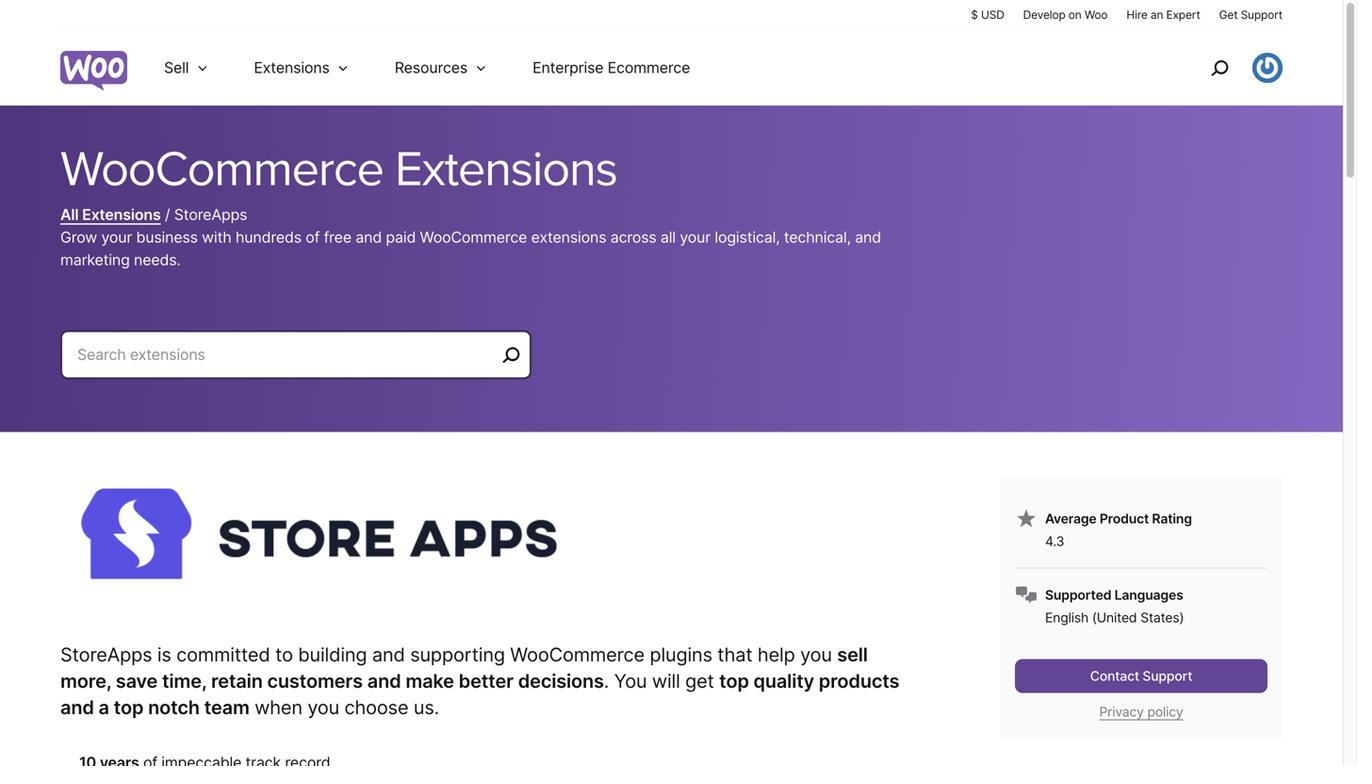 Task type: describe. For each thing, give the bounding box(es) containing it.
choose
[[345, 696, 409, 719]]

across
[[611, 228, 657, 247]]

.
[[604, 670, 609, 693]]

us.
[[414, 696, 439, 719]]

develop on woo link
[[1024, 7, 1108, 23]]

sell
[[838, 643, 868, 667]]

get
[[686, 670, 714, 693]]

is
[[157, 643, 171, 667]]

enterprise ecommerce link
[[510, 30, 713, 106]]

english
[[1046, 610, 1089, 626]]

usd
[[981, 8, 1005, 22]]

ecommerce
[[608, 58, 690, 77]]

customers
[[267, 670, 363, 693]]

grow
[[60, 228, 97, 247]]

when you choose us.
[[250, 696, 439, 719]]

all
[[661, 228, 676, 247]]

business
[[136, 228, 198, 247]]

service navigation menu element
[[1171, 37, 1283, 99]]

0 horizontal spatial you
[[308, 696, 340, 719]]

0 horizontal spatial extensions
[[82, 206, 161, 224]]

woocommerce extensions all extensions /        storeapps grow your business with hundreds of free and paid woocommerce extensions across all your logistical, technical, and marketing needs.
[[60, 140, 882, 269]]

notch
[[148, 696, 200, 719]]

free
[[324, 228, 352, 247]]

(united
[[1093, 610, 1138, 626]]

top quality products and a top notch team
[[60, 670, 900, 719]]

extensions
[[531, 228, 607, 247]]

average product rating 4.3
[[1046, 511, 1193, 550]]

retain
[[211, 670, 263, 693]]

sell button
[[141, 30, 231, 106]]

policy
[[1148, 704, 1184, 720]]

committed
[[176, 643, 270, 667]]

2 horizontal spatial extensions
[[395, 140, 617, 199]]

of
[[306, 228, 320, 247]]

time,
[[162, 670, 207, 693]]

$ usd
[[971, 8, 1005, 22]]

get
[[1220, 8, 1238, 22]]

more,
[[60, 670, 111, 693]]

storeapps inside the woocommerce extensions all extensions /        storeapps grow your business with hundreds of free and paid woocommerce extensions across all your logistical, technical, and marketing needs.
[[174, 206, 247, 224]]

support for contact support
[[1143, 668, 1193, 684]]

contact support link
[[1015, 660, 1268, 693]]

resources
[[395, 58, 468, 77]]

plugins
[[650, 643, 713, 667]]

hundreds
[[236, 228, 302, 247]]

quality
[[754, 670, 815, 693]]

rating
[[1153, 511, 1193, 527]]

a
[[99, 696, 109, 719]]

supported languages english (united states)
[[1046, 587, 1185, 626]]

supported
[[1046, 587, 1112, 603]]

open account menu image
[[1253, 53, 1283, 83]]

0 vertical spatial you
[[801, 643, 832, 667]]

enterprise
[[533, 58, 604, 77]]

marketing
[[60, 251, 130, 269]]

enterprise ecommerce
[[533, 58, 690, 77]]

and inside sell more, save time, retain customers and make better decisions
[[368, 670, 401, 693]]



Task type: vqa. For each thing, say whether or not it's contained in the screenshot.
checkbox
no



Task type: locate. For each thing, give the bounding box(es) containing it.
needs.
[[134, 251, 181, 269]]

woocommerce up decisions
[[510, 643, 645, 667]]

logistical,
[[715, 228, 780, 247]]

sell
[[164, 58, 189, 77]]

/
[[165, 206, 170, 224]]

languages
[[1115, 587, 1184, 603]]

sell more, save time, retain customers and make better decisions
[[60, 643, 868, 693]]

1 vertical spatial top
[[114, 696, 144, 719]]

you down customers
[[308, 696, 340, 719]]

privacy
[[1100, 704, 1144, 720]]

your
[[101, 228, 132, 247], [680, 228, 711, 247]]

storeapps is committed to building and supporting woocommerce plugins that help you
[[60, 643, 838, 667]]

and inside top quality products and a top notch team
[[60, 696, 94, 719]]

None search field
[[60, 330, 532, 402]]

0 horizontal spatial top
[[114, 696, 144, 719]]

0 horizontal spatial support
[[1143, 668, 1193, 684]]

storeapps up more,
[[60, 643, 152, 667]]

save
[[116, 670, 158, 693]]

1 horizontal spatial you
[[801, 643, 832, 667]]

extensions inside extensions button
[[254, 58, 330, 77]]

search image
[[1205, 53, 1235, 83]]

0 horizontal spatial your
[[101, 228, 132, 247]]

2 vertical spatial extensions
[[82, 206, 161, 224]]

1 your from the left
[[101, 228, 132, 247]]

paid
[[386, 228, 416, 247]]

get support link
[[1220, 7, 1283, 23]]

extensions button
[[231, 30, 372, 106]]

your down all extensions link on the left top
[[101, 228, 132, 247]]

top
[[720, 670, 749, 693], [114, 696, 144, 719]]

make
[[406, 670, 454, 693]]

hire an expert link
[[1127, 7, 1201, 23]]

1 horizontal spatial storeapps
[[174, 206, 247, 224]]

to
[[275, 643, 293, 667]]

expert
[[1167, 8, 1201, 22]]

and
[[356, 228, 382, 247], [855, 228, 882, 247], [372, 643, 405, 667], [368, 670, 401, 693], [60, 696, 94, 719]]

an
[[1151, 8, 1164, 22]]

1 vertical spatial storeapps
[[60, 643, 152, 667]]

hire an expert
[[1127, 8, 1201, 22]]

better
[[459, 670, 514, 693]]

1 horizontal spatial top
[[720, 670, 749, 693]]

2 your from the left
[[680, 228, 711, 247]]

develop
[[1024, 8, 1066, 22]]

contact
[[1091, 668, 1140, 684]]

$
[[971, 8, 978, 22]]

product
[[1100, 511, 1149, 527]]

when
[[255, 696, 303, 719]]

support for get support
[[1241, 8, 1283, 22]]

0 vertical spatial storeapps
[[174, 206, 247, 224]]

1 vertical spatial extensions
[[395, 140, 617, 199]]

privacy policy link
[[1015, 701, 1268, 724]]

you
[[801, 643, 832, 667], [308, 696, 340, 719]]

1 vertical spatial woocommerce
[[420, 228, 527, 247]]

extensions
[[254, 58, 330, 77], [395, 140, 617, 199], [82, 206, 161, 224]]

technical,
[[784, 228, 851, 247]]

1 horizontal spatial your
[[680, 228, 711, 247]]

team
[[204, 696, 250, 719]]

hire
[[1127, 8, 1148, 22]]

woo
[[1085, 8, 1108, 22]]

get support
[[1220, 8, 1283, 22]]

support right get
[[1241, 8, 1283, 22]]

on
[[1069, 8, 1082, 22]]

resources button
[[372, 30, 510, 106]]

with
[[202, 228, 232, 247]]

. you will get
[[604, 670, 720, 693]]

0 vertical spatial top
[[720, 670, 749, 693]]

all
[[60, 206, 79, 224]]

storeapps up with
[[174, 206, 247, 224]]

you left sell
[[801, 643, 832, 667]]

support
[[1241, 8, 1283, 22], [1143, 668, 1193, 684]]

woocommerce right paid
[[420, 228, 527, 247]]

products
[[819, 670, 900, 693]]

develop on woo
[[1024, 8, 1108, 22]]

0 vertical spatial extensions
[[254, 58, 330, 77]]

privacy policy
[[1100, 704, 1184, 720]]

all extensions link
[[60, 206, 161, 224]]

1 horizontal spatial support
[[1241, 8, 1283, 22]]

$ usd button
[[971, 7, 1005, 23]]

contact support
[[1091, 668, 1193, 684]]

2 vertical spatial woocommerce
[[510, 643, 645, 667]]

top right a on the bottom left of page
[[114, 696, 144, 719]]

you
[[614, 670, 647, 693]]

1 horizontal spatial extensions
[[254, 58, 330, 77]]

building
[[298, 643, 367, 667]]

storeapps
[[174, 206, 247, 224], [60, 643, 152, 667]]

1 vertical spatial support
[[1143, 668, 1193, 684]]

0 vertical spatial woocommerce
[[60, 140, 383, 199]]

Search extensions search field
[[77, 342, 496, 368]]

woocommerce
[[60, 140, 383, 199], [420, 228, 527, 247], [510, 643, 645, 667]]

4.3
[[1046, 534, 1065, 550]]

woocommerce up with
[[60, 140, 383, 199]]

your right all
[[680, 228, 711, 247]]

top down 'that'
[[720, 670, 749, 693]]

0 horizontal spatial storeapps
[[60, 643, 152, 667]]

will
[[652, 670, 680, 693]]

supporting
[[410, 643, 505, 667]]

decisions
[[518, 670, 604, 693]]

1 vertical spatial you
[[308, 696, 340, 719]]

that
[[718, 643, 753, 667]]

help
[[758, 643, 795, 667]]

average
[[1046, 511, 1097, 527]]

support up policy
[[1143, 668, 1193, 684]]

states)
[[1141, 610, 1185, 626]]

0 vertical spatial support
[[1241, 8, 1283, 22]]



